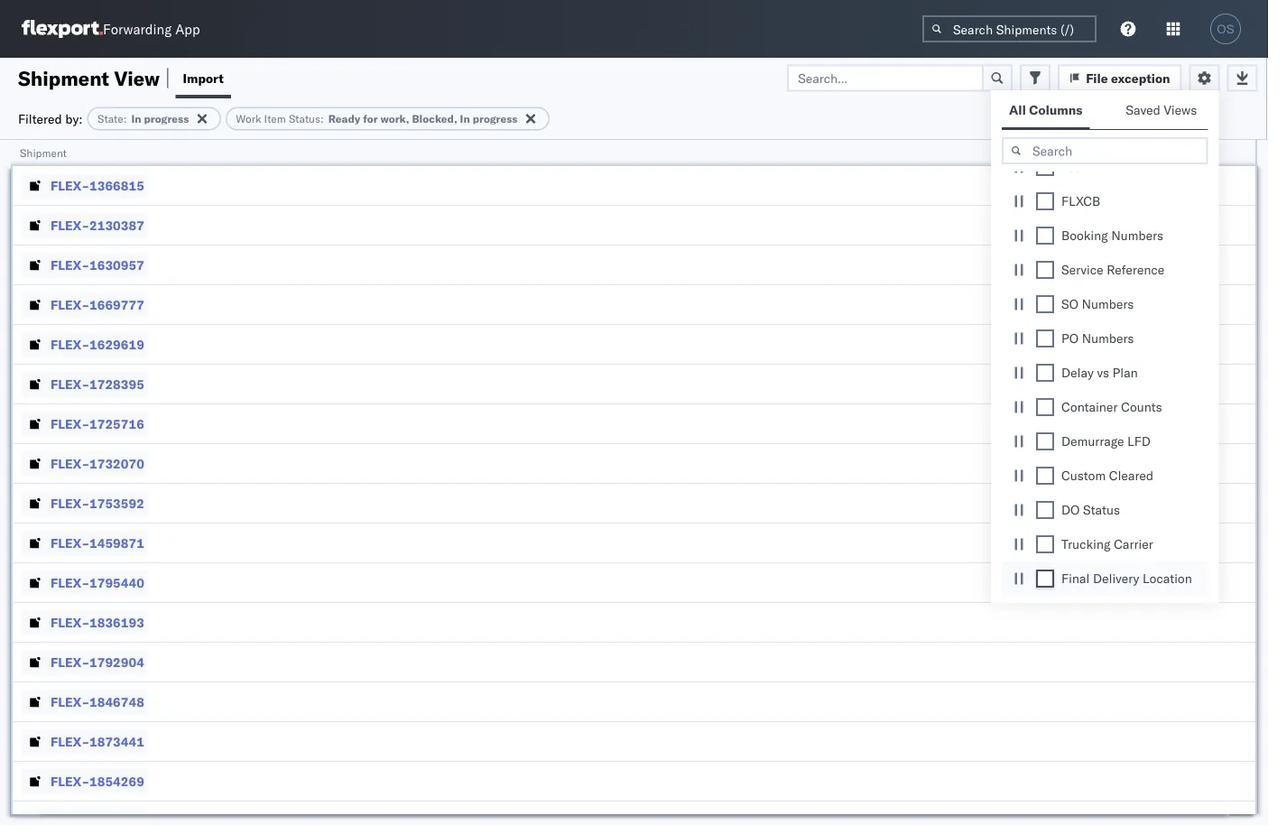 Task type: describe. For each thing, give the bounding box(es) containing it.
ready
[[328, 112, 361, 126]]

delay vs plan
[[1062, 365, 1139, 381]]

so numbers
[[1062, 296, 1135, 312]]

demurrage
[[1062, 433, 1125, 449]]

work item status : ready for work, blocked, in progress
[[236, 112, 518, 126]]

numbers for so numbers
[[1082, 296, 1135, 312]]

flxcb
[[1062, 193, 1101, 209]]

2 in from the left
[[460, 112, 470, 126]]

delay
[[1062, 365, 1094, 381]]

flex-1629619
[[51, 336, 144, 352]]

1728395
[[89, 376, 144, 392]]

trucking carrier
[[1062, 536, 1154, 552]]

all columns button
[[1002, 94, 1090, 129]]

vs
[[1098, 365, 1110, 381]]

flex-1725716 button
[[22, 411, 148, 437]]

flex- for 1836193
[[51, 615, 89, 630]]

flex-1459871 button
[[22, 531, 148, 556]]

carrier
[[1114, 536, 1154, 552]]

1725716
[[89, 416, 144, 432]]

flex- for 1795440
[[51, 575, 89, 591]]

flex-1854269 button
[[22, 769, 148, 794]]

reference
[[1107, 262, 1165, 278]]

flex- for 2130387
[[51, 217, 89, 233]]

final delivery location
[[1062, 571, 1193, 587]]

import button
[[176, 58, 231, 98]]

by:
[[65, 111, 83, 126]]

flex-1366815 button
[[22, 173, 148, 198]]

flex-1629619 button
[[22, 332, 148, 357]]

numbers for po numbers
[[1083, 331, 1135, 346]]

custom
[[1062, 468, 1106, 484]]

view
[[114, 65, 160, 90]]

all columns
[[1010, 102, 1083, 118]]

flex-1795440 button
[[22, 570, 148, 596]]

counts
[[1122, 399, 1163, 415]]

flex-1873441 button
[[22, 729, 148, 755]]

flex-1459871
[[51, 535, 144, 551]]

exception
[[1112, 70, 1171, 86]]

saved views button
[[1119, 94, 1209, 129]]

shipment for shipment view
[[18, 65, 109, 90]]

delivery
[[1094, 571, 1140, 587]]

flex-1732070
[[51, 456, 144, 471]]

1459871
[[89, 535, 144, 551]]

import
[[183, 70, 224, 86]]

Search Shipments (/) text field
[[923, 15, 1097, 42]]

flex-1728395 button
[[22, 372, 148, 397]]

flex-2130387 button
[[22, 213, 148, 238]]

all
[[1010, 102, 1027, 118]]

saved
[[1127, 102, 1161, 118]]

flex-1836193 button
[[22, 610, 148, 635]]

1753592
[[89, 495, 144, 511]]

2 : from the left
[[321, 112, 324, 126]]

final
[[1062, 571, 1090, 587]]

1669777
[[89, 297, 144, 312]]

flex-1792904
[[51, 654, 144, 670]]

flex- for 1630957
[[51, 257, 89, 273]]

flex-1792904 button
[[22, 650, 148, 675]]

saved views
[[1127, 102, 1198, 118]]

flex-1836193
[[51, 615, 144, 630]]

filtered by:
[[18, 111, 83, 126]]

file exception
[[1087, 70, 1171, 86]]

app
[[175, 20, 200, 37]]

flex- for 1629619
[[51, 336, 89, 352]]

1 in from the left
[[131, 112, 141, 126]]

state
[[98, 112, 123, 126]]

so
[[1062, 296, 1079, 312]]

flex- for 1873441
[[51, 734, 89, 750]]

do status
[[1062, 502, 1121, 518]]

shipment button
[[11, 142, 1238, 160]]

flex-1630957 button
[[22, 252, 148, 278]]



Task type: vqa. For each thing, say whether or not it's contained in the screenshot.
1792904
yes



Task type: locate. For each thing, give the bounding box(es) containing it.
resize handle column header
[[1235, 140, 1256, 825]]

flex- for 1753592
[[51, 495, 89, 511]]

forwarding app link
[[22, 20, 200, 38]]

1854269
[[89, 773, 144, 789]]

flex- for 1732070
[[51, 456, 89, 471]]

forwarding app
[[103, 20, 200, 37]]

flexport. image
[[22, 20, 103, 38]]

flex- down flex-1795440 button
[[51, 615, 89, 630]]

2 flex- from the top
[[51, 217, 89, 233]]

flex-1753592 button
[[22, 491, 148, 516]]

: left ready
[[321, 112, 324, 126]]

Search text field
[[1002, 137, 1209, 164]]

1629619
[[89, 336, 144, 352]]

12 flex- from the top
[[51, 615, 89, 630]]

shipment for shipment
[[20, 146, 67, 159]]

flex-1795440
[[51, 575, 144, 591]]

custom cleared
[[1062, 468, 1154, 484]]

15 flex- from the top
[[51, 734, 89, 750]]

flex- down flex-1753592 button
[[51, 535, 89, 551]]

status right do
[[1084, 502, 1121, 518]]

1 vertical spatial shipment
[[20, 146, 67, 159]]

flex- for 1854269
[[51, 773, 89, 789]]

flex- for 1459871
[[51, 535, 89, 551]]

flex- for 1366815
[[51, 177, 89, 193]]

flex- down flex-1792904 button at the bottom left
[[51, 694, 89, 710]]

in right state in the left top of the page
[[131, 112, 141, 126]]

flex- down flex-1873441 button
[[51, 773, 89, 789]]

0 vertical spatial shipment
[[18, 65, 109, 90]]

forwarding
[[103, 20, 172, 37]]

1630957
[[89, 257, 144, 273]]

3 flex- from the top
[[51, 257, 89, 273]]

work
[[236, 112, 261, 126]]

8 flex- from the top
[[51, 456, 89, 471]]

blocked,
[[412, 112, 458, 126]]

flex-
[[51, 177, 89, 193], [51, 217, 89, 233], [51, 257, 89, 273], [51, 297, 89, 312], [51, 336, 89, 352], [51, 376, 89, 392], [51, 416, 89, 432], [51, 456, 89, 471], [51, 495, 89, 511], [51, 535, 89, 551], [51, 575, 89, 591], [51, 615, 89, 630], [51, 654, 89, 670], [51, 694, 89, 710], [51, 734, 89, 750], [51, 773, 89, 789]]

0 vertical spatial numbers
[[1112, 228, 1164, 243]]

status
[[289, 112, 321, 126], [1084, 502, 1121, 518]]

None checkbox
[[1037, 227, 1055, 245], [1037, 261, 1055, 279], [1037, 330, 1055, 348], [1037, 398, 1055, 416], [1037, 570, 1055, 588], [1037, 227, 1055, 245], [1037, 261, 1055, 279], [1037, 330, 1055, 348], [1037, 398, 1055, 416], [1037, 570, 1055, 588]]

0 vertical spatial status
[[289, 112, 321, 126]]

flex- for 1728395
[[51, 376, 89, 392]]

item
[[264, 112, 286, 126]]

16 flex- from the top
[[51, 773, 89, 789]]

columns
[[1030, 102, 1083, 118]]

flex-1873441
[[51, 734, 144, 750]]

shipment view
[[18, 65, 160, 90]]

: down the view
[[123, 112, 127, 126]]

trucking
[[1062, 536, 1111, 552]]

1 horizontal spatial in
[[460, 112, 470, 126]]

plan
[[1113, 365, 1139, 381]]

9 flex- from the top
[[51, 495, 89, 511]]

demurrage lfd
[[1062, 433, 1151, 449]]

container counts
[[1062, 399, 1163, 415]]

numbers up reference
[[1112, 228, 1164, 243]]

shipment inside "shipment" button
[[20, 146, 67, 159]]

flex-1725716
[[51, 416, 144, 432]]

flex- down flex-1629619 'button'
[[51, 376, 89, 392]]

2 progress from the left
[[473, 112, 518, 126]]

service
[[1062, 262, 1104, 278]]

numbers down service reference
[[1082, 296, 1135, 312]]

flex- for 1669777
[[51, 297, 89, 312]]

0 horizontal spatial in
[[131, 112, 141, 126]]

flex- down the flex-1459871 button
[[51, 575, 89, 591]]

shipment
[[18, 65, 109, 90], [20, 146, 67, 159]]

cleared
[[1110, 468, 1154, 484]]

status right item
[[289, 112, 321, 126]]

for
[[363, 112, 378, 126]]

flex-1854269
[[51, 773, 144, 789]]

container
[[1062, 399, 1118, 415]]

os button
[[1206, 8, 1247, 50]]

views
[[1164, 102, 1198, 118]]

1 horizontal spatial progress
[[473, 112, 518, 126]]

:
[[123, 112, 127, 126], [321, 112, 324, 126]]

None checkbox
[[1037, 158, 1055, 176], [1037, 192, 1055, 210], [1037, 295, 1055, 313], [1037, 364, 1055, 382], [1037, 433, 1055, 451], [1037, 467, 1055, 485], [1037, 501, 1055, 519], [1037, 536, 1055, 554], [1037, 158, 1055, 176], [1037, 192, 1055, 210], [1037, 295, 1055, 313], [1037, 364, 1055, 382], [1037, 433, 1055, 451], [1037, 467, 1055, 485], [1037, 501, 1055, 519], [1037, 536, 1055, 554]]

flex-1753592
[[51, 495, 144, 511]]

13 flex- from the top
[[51, 654, 89, 670]]

2130387
[[89, 217, 144, 233]]

flex-1732070 button
[[22, 451, 148, 476]]

2 vertical spatial numbers
[[1083, 331, 1135, 346]]

1873441
[[89, 734, 144, 750]]

numbers for booking numbers
[[1112, 228, 1164, 243]]

progress down the view
[[144, 112, 189, 126]]

1 vertical spatial status
[[1084, 502, 1121, 518]]

flex- down the flex-1725716 button
[[51, 456, 89, 471]]

1 progress from the left
[[144, 112, 189, 126]]

in right blocked,
[[460, 112, 470, 126]]

os
[[1218, 22, 1235, 36]]

flex-2130387
[[51, 217, 144, 233]]

flex- down flex-1366815 button at the left top of the page
[[51, 217, 89, 233]]

booking numbers
[[1062, 228, 1164, 243]]

numbers
[[1112, 228, 1164, 243], [1082, 296, 1135, 312], [1083, 331, 1135, 346]]

11 flex- from the top
[[51, 575, 89, 591]]

filtered
[[18, 111, 62, 126]]

flex- down the flex-1728395 button
[[51, 416, 89, 432]]

po numbers
[[1062, 331, 1135, 346]]

1 horizontal spatial :
[[321, 112, 324, 126]]

shipment down filtered
[[20, 146, 67, 159]]

booking
[[1062, 228, 1109, 243]]

flex-1630957
[[51, 257, 144, 273]]

10 flex- from the top
[[51, 535, 89, 551]]

flex- down flex-1669777 button
[[51, 336, 89, 352]]

1 vertical spatial numbers
[[1082, 296, 1135, 312]]

progress
[[144, 112, 189, 126], [473, 112, 518, 126]]

flex- down flex-2130387 button
[[51, 257, 89, 273]]

flex-1846748
[[51, 694, 144, 710]]

flex- inside 'button'
[[51, 336, 89, 352]]

numbers up vs at top
[[1083, 331, 1135, 346]]

flex- down flex-1846748 button
[[51, 734, 89, 750]]

flex- down flex-1732070 button
[[51, 495, 89, 511]]

0 horizontal spatial status
[[289, 112, 321, 126]]

1836193
[[89, 615, 144, 630]]

1366815
[[89, 177, 144, 193]]

7 flex- from the top
[[51, 416, 89, 432]]

5 flex- from the top
[[51, 336, 89, 352]]

flex- inside button
[[51, 535, 89, 551]]

flex- for 1725716
[[51, 416, 89, 432]]

in
[[131, 112, 141, 126], [460, 112, 470, 126]]

1 flex- from the top
[[51, 177, 89, 193]]

file exception button
[[1059, 65, 1183, 92], [1059, 65, 1183, 92]]

flex-1669777
[[51, 297, 144, 312]]

progress right blocked,
[[473, 112, 518, 126]]

flex-1728395
[[51, 376, 144, 392]]

flex-1366815
[[51, 177, 144, 193]]

work,
[[381, 112, 410, 126]]

1792904
[[89, 654, 144, 670]]

file
[[1087, 70, 1109, 86]]

1732070
[[89, 456, 144, 471]]

flex-1846748 button
[[22, 690, 148, 715]]

team
[[1062, 159, 1092, 175]]

1 horizontal spatial status
[[1084, 502, 1121, 518]]

do
[[1062, 502, 1080, 518]]

0 horizontal spatial :
[[123, 112, 127, 126]]

flex- down the flex-1630957 button
[[51, 297, 89, 312]]

14 flex- from the top
[[51, 694, 89, 710]]

flex- for 1792904
[[51, 654, 89, 670]]

4 flex- from the top
[[51, 297, 89, 312]]

location
[[1143, 571, 1193, 587]]

flex- up flex-2130387 button
[[51, 177, 89, 193]]

flex-1669777 button
[[22, 292, 148, 317]]

lfd
[[1128, 433, 1151, 449]]

flex- down flex-1836193 button
[[51, 654, 89, 670]]

Search... text field
[[788, 65, 984, 92]]

shipment up by:
[[18, 65, 109, 90]]

po
[[1062, 331, 1079, 346]]

1795440
[[89, 575, 144, 591]]

flex- for 1846748
[[51, 694, 89, 710]]

1 : from the left
[[123, 112, 127, 126]]

0 horizontal spatial progress
[[144, 112, 189, 126]]

6 flex- from the top
[[51, 376, 89, 392]]

service reference
[[1062, 262, 1165, 278]]



